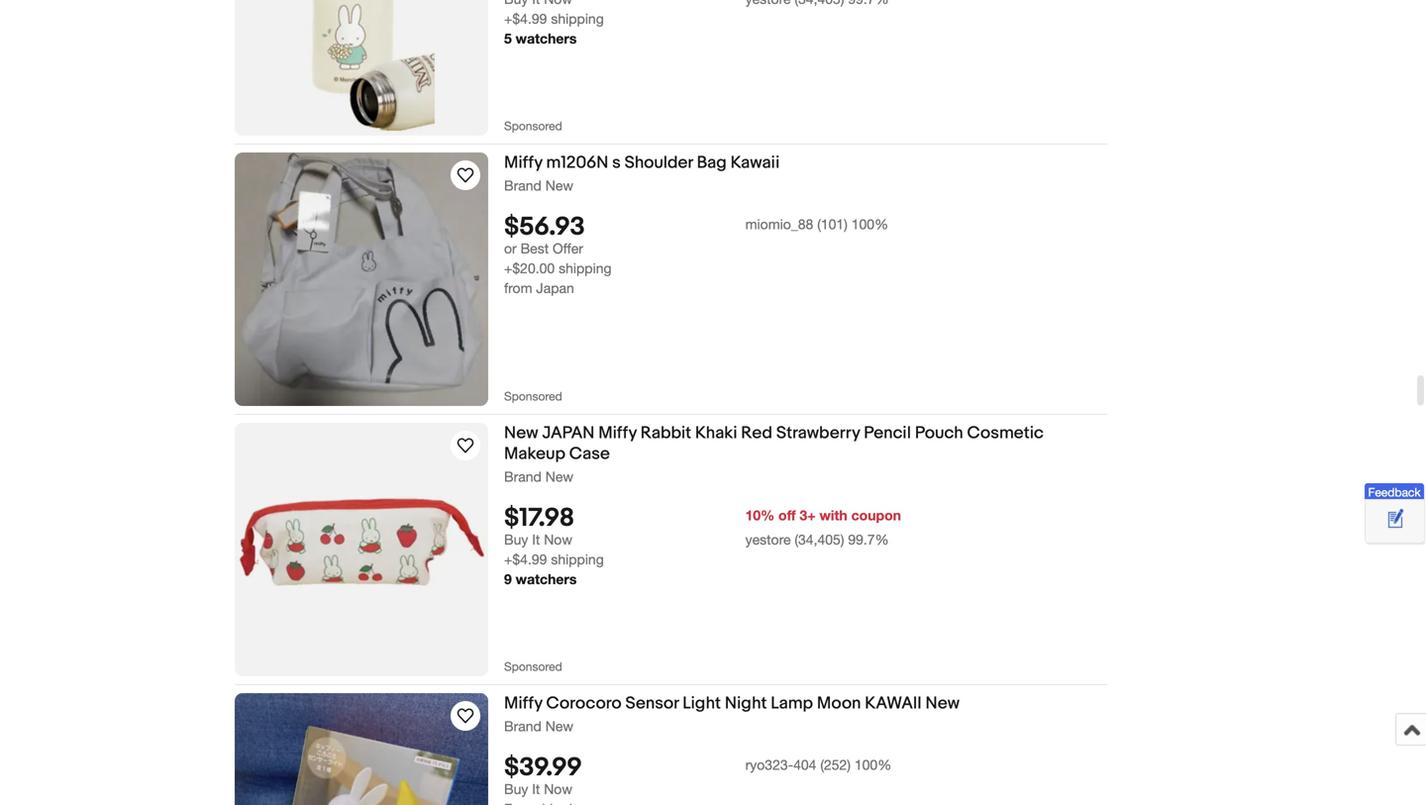 Task type: vqa. For each thing, say whether or not it's contained in the screenshot.
See
no



Task type: locate. For each thing, give the bounding box(es) containing it.
3+
[[800, 507, 816, 524]]

0 vertical spatial miffy
[[504, 152, 543, 173]]

9
[[504, 571, 512, 588]]

brand down makeup
[[504, 468, 542, 485]]

ryo323-404 (252) 100% buy it now
[[504, 757, 892, 798]]

red
[[741, 423, 773, 444]]

1 vertical spatial +$4.99
[[504, 551, 547, 568]]

2 +$4.99 from the top
[[504, 551, 547, 568]]

miomio_88 (101) 100% or best offer +$20.00 shipping from japan
[[504, 216, 889, 296]]

2 vertical spatial brand
[[504, 718, 542, 734]]

coupon
[[852, 507, 902, 524]]

now
[[544, 532, 573, 548], [544, 781, 573, 798]]

10%
[[746, 507, 775, 524]]

100% right (252)
[[855, 757, 892, 773]]

watchers right 5
[[516, 30, 577, 47]]

brand inside miffy corocoro sensor light night lamp moon kawaii new brand new
[[504, 718, 542, 734]]

miffy corocoro sensor light night lamp moon kawaii new image
[[235, 693, 488, 806]]

1 now from the top
[[544, 532, 573, 548]]

1 vertical spatial 100%
[[855, 757, 892, 773]]

0 vertical spatial shipping
[[551, 10, 604, 27]]

new japan miffy rabbit khaki red strawberry pencil pouch cosmetic makeup case brand new
[[504, 423, 1044, 485]]

miffy left m1206n
[[504, 152, 543, 173]]

watch new japan miffy rabbit khaki red strawberry pencil pouch cosmetic makeup case image
[[454, 434, 478, 458]]

2 watchers from the top
[[516, 571, 577, 588]]

watchers inside +$4.99 shipping 5 watchers
[[516, 30, 577, 47]]

brand up $56.93
[[504, 177, 542, 193]]

1 vertical spatial it
[[532, 781, 540, 798]]

2 it from the top
[[532, 781, 540, 798]]

miffy inside miffy m1206n  s shoulder bag kawaii brand new
[[504, 152, 543, 173]]

2 buy from the top
[[504, 781, 528, 798]]

case
[[570, 444, 610, 464]]

+$4.99 inside +$4.99 shipping 5 watchers
[[504, 10, 547, 27]]

shipping
[[551, 10, 604, 27], [559, 260, 612, 276], [551, 551, 604, 568]]

1 vertical spatial shipping
[[559, 260, 612, 276]]

new down corocoro
[[546, 718, 574, 734]]

brand up $39.99
[[504, 718, 542, 734]]

watchers inside yestore (34,405) 99.7% +$4.99 shipping 9 watchers
[[516, 571, 577, 588]]

shipping inside +$4.99 shipping 5 watchers
[[551, 10, 604, 27]]

+$4.99 inside yestore (34,405) 99.7% +$4.99 shipping 9 watchers
[[504, 551, 547, 568]]

watchers
[[516, 30, 577, 47], [516, 571, 577, 588]]

moon
[[817, 693, 861, 714]]

100% inside miomio_88 (101) 100% or best offer +$20.00 shipping from japan
[[852, 216, 889, 232]]

+$4.99 up 9
[[504, 551, 547, 568]]

0 vertical spatial now
[[544, 532, 573, 548]]

(252)
[[821, 757, 851, 773]]

watchers right 9
[[516, 571, 577, 588]]

ryo323-
[[746, 757, 794, 773]]

shoulder
[[625, 152, 693, 173]]

miffy m1206n  s shoulder bag kawaii brand new
[[504, 152, 780, 193]]

0 vertical spatial brand
[[504, 177, 542, 193]]

100% right (101)
[[852, 216, 889, 232]]

buy inside ryo323-404 (252) 100% buy it now
[[504, 781, 528, 798]]

1 brand from the top
[[504, 177, 542, 193]]

now down makeup
[[544, 532, 573, 548]]

1 it from the top
[[532, 532, 540, 548]]

it inside 10% off 3+ with coupon buy it now
[[532, 532, 540, 548]]

miffy
[[504, 152, 543, 173], [599, 423, 637, 444], [504, 693, 543, 714]]

now down corocoro
[[544, 781, 573, 798]]

s
[[612, 152, 621, 173]]

100% inside ryo323-404 (252) 100% buy it now
[[855, 757, 892, 773]]

buy inside 10% off 3+ with coupon buy it now
[[504, 532, 528, 548]]

m1206n
[[546, 152, 609, 173]]

lamp
[[771, 693, 813, 714]]

japan
[[536, 280, 574, 296]]

bag
[[697, 152, 727, 173]]

it inside ryo323-404 (252) 100% buy it now
[[532, 781, 540, 798]]

brand inside new japan miffy rabbit khaki red strawberry pencil pouch cosmetic makeup case brand new
[[504, 468, 542, 485]]

yestore (34,405) 99.7% +$4.99 shipping 9 watchers
[[504, 532, 889, 588]]

0 vertical spatial watchers
[[516, 30, 577, 47]]

new down m1206n
[[546, 177, 574, 193]]

1 buy from the top
[[504, 532, 528, 548]]

99.7%
[[848, 532, 889, 548]]

+$4.99
[[504, 10, 547, 27], [504, 551, 547, 568]]

0 vertical spatial buy
[[504, 532, 528, 548]]

strawberry
[[777, 423, 860, 444]]

miffy right watch miffy corocoro sensor light night lamp moon kawaii new icon
[[504, 693, 543, 714]]

rabbit
[[641, 423, 692, 444]]

1 +$4.99 from the top
[[504, 10, 547, 27]]

100%
[[852, 216, 889, 232], [855, 757, 892, 773]]

2 vertical spatial shipping
[[551, 551, 604, 568]]

+$4.99 up 5
[[504, 10, 547, 27]]

1 vertical spatial brand
[[504, 468, 542, 485]]

new japan miffy rabbit khaki red strawberry pencil pouch cosmetic makeup case link
[[504, 423, 1108, 468]]

new
[[546, 177, 574, 193], [504, 423, 539, 444], [546, 468, 574, 485], [926, 693, 960, 714], [546, 718, 574, 734]]

1 vertical spatial watchers
[[516, 571, 577, 588]]

2 vertical spatial miffy
[[504, 693, 543, 714]]

miffy inside miffy corocoro sensor light night lamp moon kawaii new brand new
[[504, 693, 543, 714]]

makeup
[[504, 444, 566, 464]]

3 brand from the top
[[504, 718, 542, 734]]

1 vertical spatial buy
[[504, 781, 528, 798]]

new inside miffy m1206n  s shoulder bag kawaii brand new
[[546, 177, 574, 193]]

kawaii
[[731, 152, 780, 173]]

2 now from the top
[[544, 781, 573, 798]]

cosmetic
[[968, 423, 1044, 444]]

light
[[683, 693, 721, 714]]

2 brand from the top
[[504, 468, 542, 485]]

brand
[[504, 177, 542, 193], [504, 468, 542, 485], [504, 718, 542, 734]]

0 vertical spatial it
[[532, 532, 540, 548]]

0 vertical spatial 100%
[[852, 216, 889, 232]]

1 vertical spatial miffy
[[599, 423, 637, 444]]

miffy thermos stainless steel small water bottle cup rabbit flower beige 320ml image
[[288, 0, 435, 136]]

miffy corocoro sensor light night lamp moon kawaii new brand new
[[504, 693, 960, 734]]

0 vertical spatial +$4.99
[[504, 10, 547, 27]]

miffy left rabbit
[[599, 423, 637, 444]]

buy
[[504, 532, 528, 548], [504, 781, 528, 798]]

1 watchers from the top
[[516, 30, 577, 47]]

it
[[532, 532, 540, 548], [532, 781, 540, 798]]

from
[[504, 280, 533, 296]]

now inside ryo323-404 (252) 100% buy it now
[[544, 781, 573, 798]]

1 vertical spatial now
[[544, 781, 573, 798]]



Task type: describe. For each thing, give the bounding box(es) containing it.
now inside 10% off 3+ with coupon buy it now
[[544, 532, 573, 548]]

corocoro
[[546, 693, 622, 714]]

new right kawaii
[[926, 693, 960, 714]]

miffy inside new japan miffy rabbit khaki red strawberry pencil pouch cosmetic makeup case brand new
[[599, 423, 637, 444]]

(101)
[[818, 216, 848, 232]]

best
[[521, 240, 549, 257]]

yestore
[[746, 532, 791, 548]]

miomio_88
[[746, 216, 814, 232]]

japan
[[542, 423, 595, 444]]

miffy m1206n  s shoulder bag kawaii heading
[[504, 152, 780, 173]]

404
[[794, 757, 817, 773]]

new japan miffy rabbit khaki red strawberry pencil pouch cosmetic makeup case image
[[235, 456, 488, 644]]

10% off 3+ with coupon buy it now
[[504, 507, 902, 548]]

miffy m1206n  s shoulder bag kawaii image
[[235, 152, 488, 406]]

miffy for $56.93
[[504, 152, 543, 173]]

watch miffy corocoro sensor light night lamp moon kawaii new image
[[454, 704, 478, 728]]

brand inside miffy m1206n  s shoulder bag kawaii brand new
[[504, 177, 542, 193]]

offer
[[553, 240, 583, 257]]

watch miffy m1206n  s shoulder bag kawaii image
[[454, 163, 478, 187]]

5
[[504, 30, 512, 47]]

khaki
[[695, 423, 738, 444]]

shipping inside yestore (34,405) 99.7% +$4.99 shipping 9 watchers
[[551, 551, 604, 568]]

miffy corocoro sensor light night lamp moon kawaii new heading
[[504, 693, 960, 714]]

(34,405)
[[795, 532, 845, 548]]

+$20.00
[[504, 260, 555, 276]]

sensor
[[626, 693, 679, 714]]

miffy corocoro sensor light night lamp moon kawaii new link
[[504, 693, 1108, 718]]

pouch
[[915, 423, 964, 444]]

or
[[504, 240, 517, 257]]

shipping inside miomio_88 (101) 100% or best offer +$20.00 shipping from japan
[[559, 260, 612, 276]]

off
[[779, 507, 796, 524]]

new down makeup
[[546, 468, 574, 485]]

+$4.99 shipping 5 watchers
[[504, 10, 604, 47]]

$17.98
[[504, 503, 575, 534]]

feedback
[[1369, 485, 1421, 499]]

$39.99
[[504, 753, 582, 784]]

kawaii
[[865, 693, 922, 714]]

miffy m1206n  s shoulder bag kawaii link
[[504, 152, 1108, 177]]

new japan miffy rabbit khaki red strawberry pencil pouch cosmetic makeup case heading
[[504, 423, 1044, 464]]

$56.93
[[504, 212, 585, 243]]

night
[[725, 693, 767, 714]]

with
[[820, 507, 848, 524]]

pencil
[[864, 423, 912, 444]]

new left japan
[[504, 423, 539, 444]]

miffy for $39.99
[[504, 693, 543, 714]]



